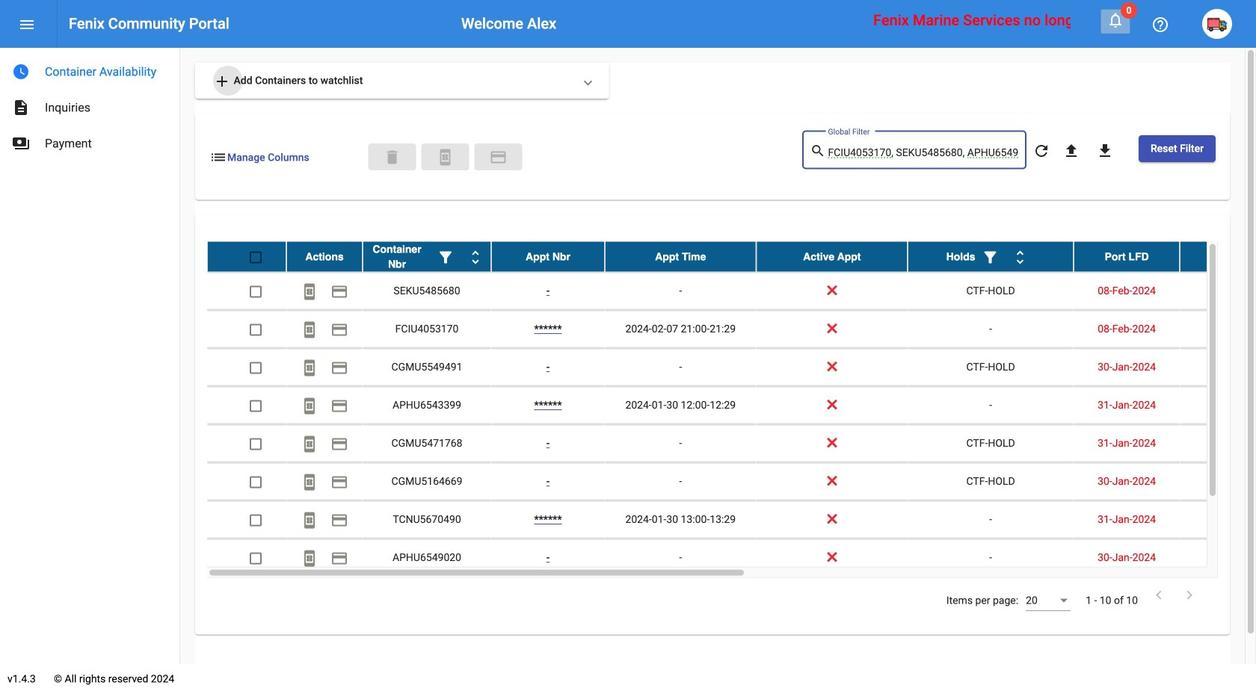 Task type: vqa. For each thing, say whether or not it's contained in the screenshot.
Inquiries to the right
no



Task type: locate. For each thing, give the bounding box(es) containing it.
grid
[[207, 242, 1257, 579]]

6 cell from the top
[[1180, 463, 1257, 501]]

2 row from the top
[[207, 273, 1257, 311]]

navigation
[[0, 48, 180, 162]]

1 row from the top
[[207, 242, 1257, 273]]

column header
[[286, 242, 363, 272], [363, 242, 491, 272], [491, 242, 605, 272], [605, 242, 757, 272], [757, 242, 908, 272], [908, 242, 1074, 272], [1074, 242, 1180, 272], [1180, 242, 1257, 272]]

no color image
[[12, 63, 30, 81], [12, 99, 30, 117], [12, 135, 30, 153], [1033, 142, 1051, 160], [810, 142, 828, 160], [209, 149, 227, 166], [490, 149, 508, 166], [467, 249, 485, 267], [982, 249, 1000, 267], [301, 283, 319, 301], [331, 283, 349, 301], [331, 359, 349, 377], [301, 397, 319, 415], [331, 397, 349, 415], [301, 436, 319, 454], [331, 436, 349, 454], [301, 474, 319, 492], [331, 474, 349, 492], [331, 512, 349, 530], [331, 550, 349, 568], [1181, 587, 1199, 605]]

no color image
[[1107, 11, 1125, 29], [18, 16, 36, 34], [1152, 16, 1170, 34], [213, 72, 231, 90], [1063, 142, 1081, 160], [1097, 142, 1114, 160], [436, 149, 454, 166], [437, 249, 455, 267], [1012, 249, 1030, 267], [301, 321, 319, 339], [331, 321, 349, 339], [301, 359, 319, 377], [301, 512, 319, 530], [301, 550, 319, 568], [1150, 587, 1168, 605]]

5 cell from the top
[[1180, 425, 1257, 463]]

cell
[[1180, 273, 1257, 310], [1180, 311, 1257, 348], [1180, 349, 1257, 386], [1180, 387, 1257, 425], [1180, 425, 1257, 463], [1180, 463, 1257, 501], [1180, 502, 1257, 539], [1180, 540, 1257, 577]]

9 row from the top
[[207, 540, 1257, 578]]

4 column header from the left
[[605, 242, 757, 272]]

2 cell from the top
[[1180, 311, 1257, 348]]

row
[[207, 242, 1257, 273], [207, 273, 1257, 311], [207, 311, 1257, 349], [207, 349, 1257, 387], [207, 387, 1257, 425], [207, 425, 1257, 463], [207, 463, 1257, 502], [207, 502, 1257, 540], [207, 540, 1257, 578]]

8 cell from the top
[[1180, 540, 1257, 577]]

8 row from the top
[[207, 502, 1257, 540]]

5 column header from the left
[[757, 242, 908, 272]]

3 cell from the top
[[1180, 349, 1257, 386]]

4 row from the top
[[207, 349, 1257, 387]]

1 column header from the left
[[286, 242, 363, 272]]

7 row from the top
[[207, 463, 1257, 502]]

3 column header from the left
[[491, 242, 605, 272]]



Task type: describe. For each thing, give the bounding box(es) containing it.
5 row from the top
[[207, 387, 1257, 425]]

3 row from the top
[[207, 311, 1257, 349]]

delete image
[[383, 149, 401, 166]]

6 column header from the left
[[908, 242, 1074, 272]]

6 row from the top
[[207, 425, 1257, 463]]

Global Watchlist Filter field
[[828, 147, 1019, 159]]

4 cell from the top
[[1180, 387, 1257, 425]]

2 column header from the left
[[363, 242, 491, 272]]

8 column header from the left
[[1180, 242, 1257, 272]]

1 cell from the top
[[1180, 273, 1257, 310]]

7 column header from the left
[[1074, 242, 1180, 272]]

7 cell from the top
[[1180, 502, 1257, 539]]



